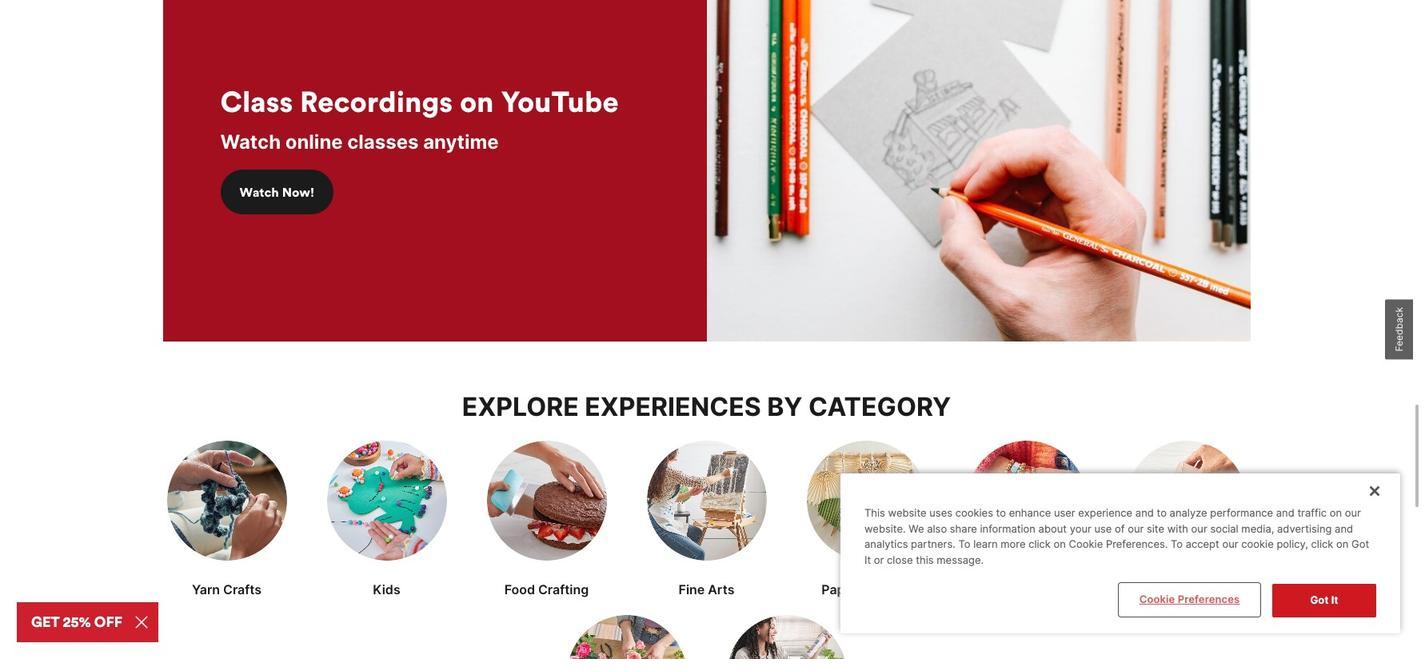 Task type: locate. For each thing, give the bounding box(es) containing it.
our
[[1346, 507, 1362, 520], [1128, 522, 1145, 535], [1192, 522, 1208, 535], [1223, 538, 1239, 551]]

it inside button
[[1332, 594, 1339, 607]]

0 vertical spatial got
[[1352, 538, 1370, 551]]

user
[[1055, 507, 1076, 520]]

to
[[997, 507, 1007, 520], [1158, 507, 1167, 520]]

0 horizontal spatial got
[[1311, 594, 1330, 607]]

it left "or"
[[865, 554, 872, 566]]

1 horizontal spatial it
[[1332, 594, 1339, 607]]

fine arts
[[679, 582, 735, 598]]

1 to from the left
[[959, 538, 971, 551]]

recordings
[[300, 83, 453, 120]]

1 horizontal spatial to
[[1158, 507, 1167, 520]]

0 horizontal spatial to
[[959, 538, 971, 551]]

2 crafts from the left
[[1135, 582, 1173, 598]]

youtube
[[501, 83, 619, 120]]

0 horizontal spatial crafting
[[538, 582, 589, 598]]

1 vertical spatial it
[[1332, 594, 1339, 607]]

cookies
[[956, 507, 994, 520]]

to down with
[[1171, 538, 1184, 551]]

class recordings on youtube
[[220, 83, 619, 120]]

crafting inside food crafting link
[[538, 582, 589, 598]]

watch down class
[[220, 130, 281, 153]]

watch online classes anytime
[[220, 130, 499, 153]]

&
[[1176, 582, 1185, 598]]

1 horizontal spatial crafting
[[861, 582, 912, 598]]

2 to from the left
[[1158, 507, 1167, 520]]

traffic
[[1298, 507, 1328, 520]]

crafting down "or"
[[861, 582, 912, 598]]

1 horizontal spatial and
[[1277, 507, 1295, 520]]

food crafting
[[505, 582, 589, 598]]

1 crafting from the left
[[538, 582, 589, 598]]

to down share
[[959, 538, 971, 551]]

cookie preferences
[[1140, 593, 1241, 606]]

crafts left &
[[1135, 582, 1173, 598]]

crafts right yarn at bottom left
[[223, 582, 262, 598]]

crafts
[[223, 582, 262, 598], [1135, 582, 1173, 598]]

on right the policy,
[[1337, 538, 1349, 551]]

watch
[[220, 130, 281, 153], [240, 184, 279, 200]]

paper crafting
[[822, 582, 912, 598]]

or
[[874, 554, 885, 566]]

0 horizontal spatial cookie
[[1070, 538, 1104, 551]]

1 horizontal spatial click
[[1312, 538, 1334, 551]]

and
[[1136, 507, 1155, 520], [1277, 507, 1295, 520], [1336, 522, 1354, 535]]

0 horizontal spatial click
[[1029, 538, 1051, 551]]

click
[[1029, 538, 1051, 551], [1312, 538, 1334, 551]]

cookie
[[1070, 538, 1104, 551], [1140, 593, 1176, 606]]

cookie
[[1242, 538, 1275, 551]]

to up information
[[997, 507, 1007, 520]]

crafting inside paper crafting link
[[861, 582, 912, 598]]

preferences
[[1179, 593, 1241, 606]]

got
[[1352, 538, 1370, 551], [1311, 594, 1330, 607]]

watch for watch online classes anytime
[[220, 130, 281, 153]]

kids
[[373, 582, 401, 598]]

to
[[959, 538, 971, 551], [1171, 538, 1184, 551]]

1 to from the left
[[997, 507, 1007, 520]]

website.
[[865, 522, 906, 535]]

close
[[887, 554, 913, 566]]

1 horizontal spatial cookie
[[1140, 593, 1176, 606]]

by
[[768, 391, 803, 422]]

cookie left &
[[1140, 593, 1176, 606]]

enhance
[[1010, 507, 1052, 520]]

1 horizontal spatial to
[[1171, 538, 1184, 551]]

use
[[1095, 522, 1113, 535]]

2 click from the left
[[1312, 538, 1334, 551]]

0 horizontal spatial it
[[865, 554, 872, 566]]

a woman sitting on a stool paints a winter forest scene on a canvas sitting on an easel. image
[[647, 441, 767, 561]]

watch now!
[[240, 184, 315, 200]]

crafts & hobbies
[[1135, 582, 1239, 598]]

classes
[[347, 130, 419, 153]]

website
[[889, 507, 927, 520]]

2 crafting from the left
[[861, 582, 912, 598]]

0 vertical spatial cookie
[[1070, 538, 1104, 551]]

on up anytime
[[460, 83, 494, 120]]

online
[[285, 130, 343, 153]]

information
[[981, 522, 1036, 535]]

learn
[[974, 538, 998, 551]]

watch now! button
[[220, 169, 334, 214]]

yarn crafts link
[[167, 441, 287, 599]]

class
[[220, 83, 293, 120]]

message.
[[937, 554, 984, 566]]

0 vertical spatial watch
[[220, 130, 281, 153]]

2 horizontal spatial and
[[1336, 522, 1354, 535]]

crafting right food
[[538, 582, 589, 598]]

cookie preferences button
[[1120, 584, 1260, 616]]

watch inside "button"
[[240, 184, 279, 200]]

1 vertical spatial got
[[1311, 594, 1330, 607]]

to up site
[[1158, 507, 1167, 520]]

got down advertising
[[1311, 594, 1330, 607]]

1 horizontal spatial crafts
[[1135, 582, 1173, 598]]

0 vertical spatial it
[[865, 554, 872, 566]]

food
[[505, 582, 535, 598]]

arts
[[708, 582, 735, 598]]

on down about
[[1054, 538, 1067, 551]]

share
[[951, 522, 978, 535]]

on
[[460, 83, 494, 120], [1330, 507, 1343, 520], [1054, 538, 1067, 551], [1337, 538, 1349, 551]]

kids link
[[327, 441, 447, 599]]

1 vertical spatial cookie
[[1140, 593, 1176, 606]]

got inside button
[[1311, 594, 1330, 607]]

fine
[[679, 582, 705, 598]]

1 vertical spatial watch
[[240, 184, 279, 200]]

this
[[865, 507, 886, 520]]

it
[[865, 554, 872, 566], [1332, 594, 1339, 607]]

it inside this website uses cookies to enhance user experience and to analyze performance and traffic on our website. we also share information about your use of our site with our social media, advertising and analytics partners. to learn more click on cookie preferences. to accept our cookie policy, click on got it or close this message.
[[865, 554, 872, 566]]

1 horizontal spatial got
[[1352, 538, 1370, 551]]

0 horizontal spatial crafts
[[223, 582, 262, 598]]

this website uses cookies to enhance user experience and to analyze performance and traffic on our website. we also share information about your use of our site with our social media, advertising and analytics partners. to learn more click on cookie preferences. to accept our cookie policy, click on got it or close this message.
[[865, 507, 1370, 566]]

and up site
[[1136, 507, 1155, 520]]

cookie down your
[[1070, 538, 1104, 551]]

0 horizontal spatial to
[[997, 507, 1007, 520]]

a child's pair of hands glues beads onto a paper frog image
[[327, 441, 447, 561]]

got inside this website uses cookies to enhance user experience and to analyze performance and traffic on our website. we also share information about your use of our site with our social media, advertising and analytics partners. to learn more click on cookie preferences. to accept our cookie policy, click on got it or close this message.
[[1352, 538, 1370, 551]]

click down advertising
[[1312, 538, 1334, 551]]

and right advertising
[[1336, 522, 1354, 535]]

click down about
[[1029, 538, 1051, 551]]

it down advertising
[[1332, 594, 1339, 607]]

and up advertising
[[1277, 507, 1295, 520]]

watch left the now!
[[240, 184, 279, 200]]

got up got it button
[[1352, 538, 1370, 551]]

also
[[928, 522, 948, 535]]

advertising
[[1278, 522, 1333, 535]]

crafting
[[538, 582, 589, 598], [861, 582, 912, 598]]



Task type: describe. For each thing, give the bounding box(es) containing it.
more
[[1001, 538, 1026, 551]]

got it
[[1311, 594, 1339, 607]]

paper crafting link
[[807, 441, 927, 599]]

1 click from the left
[[1029, 538, 1051, 551]]

explore experiences by category
[[462, 391, 952, 422]]

accept
[[1186, 538, 1220, 551]]

0 horizontal spatial and
[[1136, 507, 1155, 520]]

now!
[[282, 184, 315, 200]]

hobbies
[[1188, 582, 1239, 598]]

policy,
[[1277, 538, 1309, 551]]

a pair of hands places a layer of cake onto a layer of strawberries and icing. image
[[487, 441, 607, 561]]

1 crafts from the left
[[223, 582, 262, 598]]

our down "social"
[[1223, 538, 1239, 551]]

an overhead image of a hand drawing image
[[707, 0, 1251, 341]]

crafts & hobbies link
[[1127, 441, 1247, 599]]

cookie inside this website uses cookies to enhance user experience and to analyze performance and traffic on our website. we also share information about your use of our site with our social media, advertising and analytics partners. to learn more click on cookie preferences. to accept our cookie policy, click on got it or close this message.
[[1070, 538, 1104, 551]]

we
[[909, 522, 925, 535]]

yarn crafts
[[192, 582, 262, 598]]

2 to from the left
[[1171, 538, 1184, 551]]

food crafting link
[[487, 441, 607, 599]]

performance
[[1211, 507, 1274, 520]]

a pair of hands crochets image
[[167, 441, 287, 561]]

about
[[1039, 522, 1068, 535]]

of
[[1116, 522, 1126, 535]]

our right traffic
[[1346, 507, 1362, 520]]

experience
[[1079, 507, 1133, 520]]

anytime
[[423, 130, 499, 153]]

site
[[1147, 522, 1165, 535]]

media,
[[1242, 522, 1275, 535]]

crafting for food crafting
[[538, 582, 589, 598]]

your
[[1070, 522, 1092, 535]]

preferences.
[[1107, 538, 1169, 551]]

our up preferences.
[[1128, 522, 1145, 535]]

on right traffic
[[1330, 507, 1343, 520]]

cookie inside cookie preferences button
[[1140, 593, 1176, 606]]

partners.
[[912, 538, 956, 551]]

social
[[1211, 522, 1239, 535]]

explore
[[462, 391, 579, 422]]

analyze
[[1170, 507, 1208, 520]]

this
[[916, 554, 934, 566]]

paper
[[822, 582, 858, 598]]

with
[[1168, 522, 1189, 535]]

crafting for paper crafting
[[861, 582, 912, 598]]

watch for watch now!
[[240, 184, 279, 200]]

uses
[[930, 507, 953, 520]]

got it button
[[1273, 584, 1377, 618]]

analytics
[[865, 538, 909, 551]]

fine arts link
[[647, 441, 767, 599]]

experiences
[[585, 391, 762, 422]]

yarn
[[192, 582, 220, 598]]

category
[[809, 391, 952, 422]]

our up accept
[[1192, 522, 1208, 535]]



Task type: vqa. For each thing, say whether or not it's contained in the screenshot.
Number Stepper text field
no



